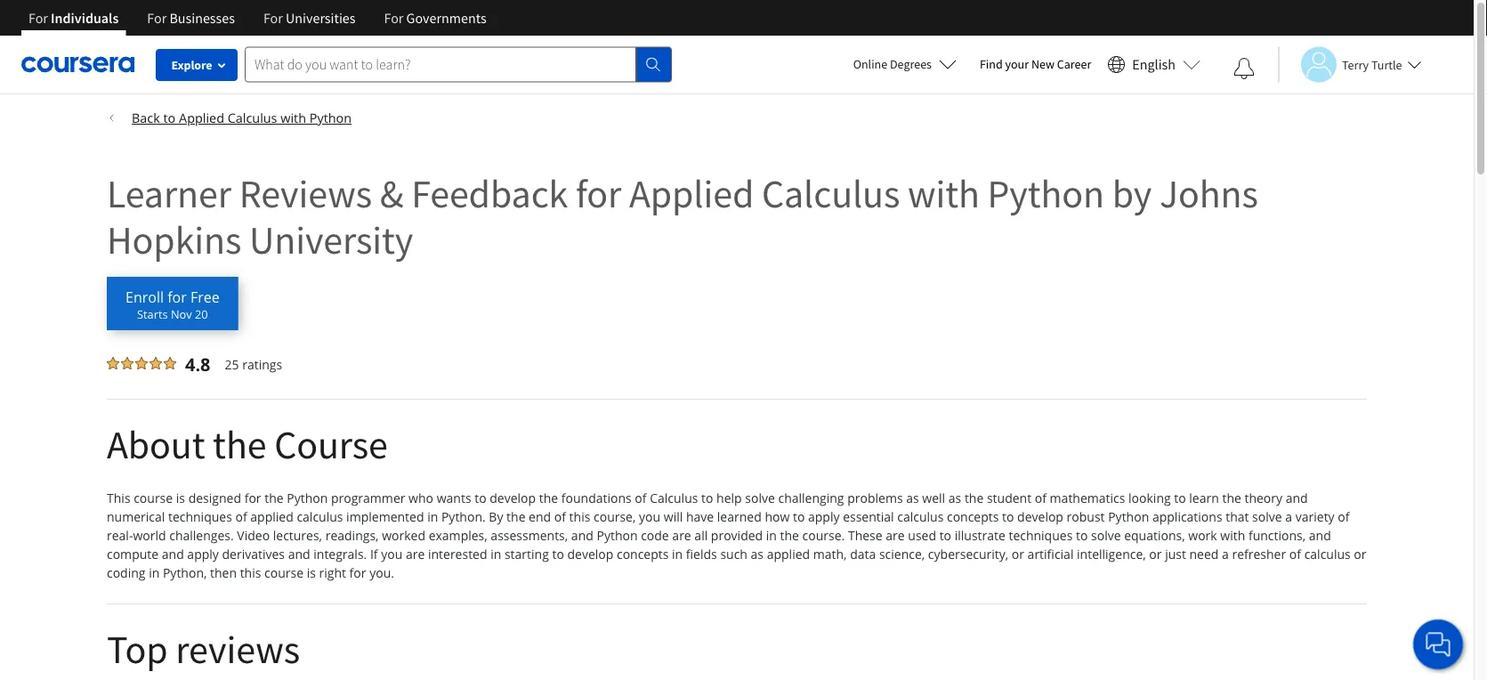 Task type: locate. For each thing, give the bounding box(es) containing it.
filled star image down starts
[[135, 357, 148, 369]]

solve down theory
[[1253, 508, 1283, 525]]

the down how
[[780, 527, 800, 544]]

2 horizontal spatial filled star image
[[164, 357, 176, 369]]

concepts up illustrate
[[947, 508, 999, 525]]

back to applied calculus with python link
[[107, 94, 1368, 127]]

applied up video
[[250, 508, 294, 525]]

1 horizontal spatial as
[[907, 490, 919, 507]]

1 horizontal spatial develop
[[568, 546, 614, 563]]

0 horizontal spatial filled star image
[[107, 357, 119, 369]]

1 vertical spatial apply
[[187, 546, 219, 563]]

1 horizontal spatial or
[[1150, 546, 1162, 563]]

calculus
[[228, 109, 277, 126], [762, 168, 900, 218], [650, 490, 698, 507]]

applied down how
[[767, 546, 810, 563]]

compute
[[107, 546, 159, 563]]

None search field
[[245, 47, 672, 82]]

1 horizontal spatial calculus
[[650, 490, 698, 507]]

assessments,
[[491, 527, 568, 544]]

and down variety
[[1310, 527, 1332, 544]]

solve up how
[[745, 490, 775, 507]]

new
[[1032, 56, 1055, 72]]

0 horizontal spatial solve
[[745, 490, 775, 507]]

explore button
[[156, 49, 238, 81]]

in
[[427, 508, 438, 525], [766, 527, 777, 544], [491, 546, 502, 563], [672, 546, 683, 563], [149, 564, 160, 581]]

25 ratings
[[225, 356, 282, 373]]

0 vertical spatial a
[[1286, 508, 1293, 525]]

3 or from the left
[[1355, 546, 1367, 563]]

4 for from the left
[[384, 9, 404, 27]]

0 vertical spatial you
[[639, 508, 661, 525]]

the
[[213, 419, 267, 469], [265, 490, 284, 507], [539, 490, 558, 507], [965, 490, 984, 507], [1223, 490, 1242, 507], [507, 508, 526, 525], [780, 527, 800, 544]]

online degrees button
[[839, 45, 971, 84]]

about the course
[[107, 419, 388, 469]]

0 horizontal spatial with
[[281, 109, 306, 126]]

course
[[134, 490, 173, 507], [264, 564, 304, 581]]

the up that
[[1223, 490, 1242, 507]]

2 vertical spatial solve
[[1092, 527, 1121, 544]]

and
[[1286, 490, 1309, 507], [571, 527, 594, 544], [1310, 527, 1332, 544], [162, 546, 184, 563], [288, 546, 310, 563]]

solve up intelligence,
[[1092, 527, 1121, 544]]

as right such
[[751, 546, 764, 563]]

1 horizontal spatial is
[[307, 564, 316, 581]]

you.
[[370, 564, 394, 581]]

challenges.
[[169, 527, 234, 544]]

calculus up used on the bottom
[[898, 508, 944, 525]]

course,
[[594, 508, 636, 525]]

problems
[[848, 490, 903, 507]]

numerical
[[107, 508, 165, 525]]

develop down the 'student'
[[1018, 508, 1064, 525]]

concepts down code
[[617, 546, 669, 563]]

apply down challenges.
[[187, 546, 219, 563]]

programmer
[[331, 490, 406, 507]]

0 horizontal spatial applied
[[179, 109, 224, 126]]

examples,
[[429, 527, 488, 544]]

such
[[721, 546, 748, 563]]

as left well
[[907, 490, 919, 507]]

1 vertical spatial with
[[908, 168, 980, 218]]

python,
[[163, 564, 207, 581]]

video
[[237, 527, 270, 544]]

2 horizontal spatial solve
[[1253, 508, 1283, 525]]

0 horizontal spatial a
[[1222, 546, 1229, 563]]

develop up by
[[490, 490, 536, 507]]

with inside this course is designed for the python programmer who wants to develop the foundations of calculus to help solve challenging problems as well as the student of mathematics looking to learn the theory and numerical techniques of applied calculus implemented in python. by the end of this course, you will have learned how to apply essential calculus concepts to develop robust python applications that solve a variety of real-world challenges.  video lectures, readings, worked examples, assessments, and python code are all provided in the course. these are used to illustrate techniques to solve equations, work with functions, and compute and apply derivatives and integrals. if you are interested in starting to develop concepts in fields such as applied math, data science, cybersecurity, or artificial intelligence, or just need a refresher of calculus or coding in python, then this course is right for you.
[[1221, 527, 1246, 544]]

robust
[[1067, 508, 1105, 525]]

python down course,
[[597, 527, 638, 544]]

1 vertical spatial concepts
[[617, 546, 669, 563]]

filled star image left 4.8
[[150, 357, 162, 369]]

1 horizontal spatial solve
[[1092, 527, 1121, 544]]

0 horizontal spatial or
[[1012, 546, 1025, 563]]

1 or from the left
[[1012, 546, 1025, 563]]

this down derivatives
[[240, 564, 261, 581]]

in left starting
[[491, 546, 502, 563]]

0 vertical spatial calculus
[[228, 109, 277, 126]]

for individuals
[[28, 9, 119, 27]]

applied inside back to applied calculus with python link
[[179, 109, 224, 126]]

1 horizontal spatial calculus
[[898, 508, 944, 525]]

world
[[133, 527, 166, 544]]

1 horizontal spatial with
[[908, 168, 980, 218]]

to up 'python.'
[[475, 490, 487, 507]]

for left governments on the top left of the page
[[384, 9, 404, 27]]

to right used on the bottom
[[940, 527, 952, 544]]

a up functions,
[[1286, 508, 1293, 525]]

techniques up artificial
[[1009, 527, 1073, 544]]

1 vertical spatial solve
[[1253, 508, 1283, 525]]

the up designed
[[213, 419, 267, 469]]

0 vertical spatial concepts
[[947, 508, 999, 525]]

university
[[249, 215, 413, 264]]

you right if
[[381, 546, 403, 563]]

in down how
[[766, 527, 777, 544]]

for left "individuals"
[[28, 9, 48, 27]]

20
[[195, 306, 208, 322]]

for inside the learner reviews & feedback for applied calculus with python by johns hopkins university
[[576, 168, 622, 218]]

0 horizontal spatial this
[[240, 564, 261, 581]]

0 vertical spatial is
[[176, 490, 185, 507]]

0 horizontal spatial concepts
[[617, 546, 669, 563]]

1 vertical spatial calculus
[[762, 168, 900, 218]]

by
[[1113, 168, 1152, 218]]

is left designed
[[176, 490, 185, 507]]

techniques
[[168, 508, 232, 525], [1009, 527, 1073, 544]]

2 for from the left
[[147, 9, 167, 27]]

1 horizontal spatial filled star image
[[150, 357, 162, 369]]

to
[[163, 109, 176, 126], [475, 490, 487, 507], [702, 490, 714, 507], [1175, 490, 1187, 507], [793, 508, 805, 525], [1003, 508, 1015, 525], [940, 527, 952, 544], [1076, 527, 1088, 544], [552, 546, 564, 563]]

your
[[1006, 56, 1029, 72]]

the up video
[[265, 490, 284, 507]]

1 horizontal spatial applied
[[767, 546, 810, 563]]

terry turtle
[[1343, 57, 1403, 73]]

filled star image
[[135, 357, 148, 369], [150, 357, 162, 369]]

0 horizontal spatial applied
[[250, 508, 294, 525]]

variety
[[1296, 508, 1335, 525]]

course up 'numerical'
[[134, 490, 173, 507]]

0 horizontal spatial filled star image
[[135, 357, 148, 369]]

calculus down variety
[[1305, 546, 1351, 563]]

1 vertical spatial course
[[264, 564, 304, 581]]

are up science, at the right bottom
[[886, 527, 905, 544]]

develop
[[490, 490, 536, 507], [1018, 508, 1064, 525], [568, 546, 614, 563]]

0 vertical spatial this
[[569, 508, 591, 525]]

in down who
[[427, 508, 438, 525]]

help
[[717, 490, 742, 507]]

governments
[[407, 9, 487, 27]]

this down foundations
[[569, 508, 591, 525]]

is left 'right'
[[307, 564, 316, 581]]

0 vertical spatial develop
[[490, 490, 536, 507]]

1 vertical spatial a
[[1222, 546, 1229, 563]]

a right need
[[1222, 546, 1229, 563]]

banner navigation
[[14, 0, 501, 49]]

solve
[[745, 490, 775, 507], [1253, 508, 1283, 525], [1092, 527, 1121, 544]]

who
[[409, 490, 434, 507]]

0 vertical spatial applied
[[179, 109, 224, 126]]

to right starting
[[552, 546, 564, 563]]

python
[[310, 109, 352, 126], [988, 168, 1105, 218], [287, 490, 328, 507], [1109, 508, 1150, 525], [597, 527, 638, 544]]

0 horizontal spatial develop
[[490, 490, 536, 507]]

for left universities
[[263, 9, 283, 27]]

0 horizontal spatial as
[[751, 546, 764, 563]]

terry turtle button
[[1279, 47, 1422, 82]]

2 horizontal spatial calculus
[[1305, 546, 1351, 563]]

of
[[635, 490, 647, 507], [1035, 490, 1047, 507], [235, 508, 247, 525], [554, 508, 566, 525], [1338, 508, 1350, 525], [1290, 546, 1302, 563]]

by
[[489, 508, 503, 525]]

2 horizontal spatial calculus
[[762, 168, 900, 218]]

concepts
[[947, 508, 999, 525], [617, 546, 669, 563]]

develop down course,
[[568, 546, 614, 563]]

0 vertical spatial techniques
[[168, 508, 232, 525]]

1 vertical spatial techniques
[[1009, 527, 1073, 544]]

techniques up challenges.
[[168, 508, 232, 525]]

with
[[281, 109, 306, 126], [908, 168, 980, 218], [1221, 527, 1246, 544]]

2 horizontal spatial or
[[1355, 546, 1367, 563]]

equations,
[[1125, 527, 1186, 544]]

0 vertical spatial course
[[134, 490, 173, 507]]

calculus up lectures,
[[297, 508, 343, 525]]

python left by
[[988, 168, 1105, 218]]

25
[[225, 356, 239, 373]]

2 vertical spatial with
[[1221, 527, 1246, 544]]

ratings
[[242, 356, 282, 373]]

are left all
[[673, 527, 692, 544]]

applied inside the learner reviews & feedback for applied calculus with python by johns hopkins university
[[629, 168, 754, 218]]

1 horizontal spatial this
[[569, 508, 591, 525]]

looking
[[1129, 490, 1171, 507]]

2 horizontal spatial develop
[[1018, 508, 1064, 525]]

1 horizontal spatial a
[[1286, 508, 1293, 525]]

or
[[1012, 546, 1025, 563], [1150, 546, 1162, 563], [1355, 546, 1367, 563]]

python up lectures,
[[287, 490, 328, 507]]

functions,
[[1249, 527, 1306, 544]]

calculus
[[297, 508, 343, 525], [898, 508, 944, 525], [1305, 546, 1351, 563]]

the up end
[[539, 490, 558, 507]]

course down derivatives
[[264, 564, 304, 581]]

illustrate
[[955, 527, 1006, 544]]

python down "looking"
[[1109, 508, 1150, 525]]

1 vertical spatial applied
[[629, 168, 754, 218]]

1 horizontal spatial applied
[[629, 168, 754, 218]]

apply
[[808, 508, 840, 525], [187, 546, 219, 563]]

course
[[274, 419, 388, 469]]

english button
[[1101, 36, 1208, 93]]

3 for from the left
[[263, 9, 283, 27]]

0 horizontal spatial apply
[[187, 546, 219, 563]]

explore
[[171, 57, 212, 73]]

1 horizontal spatial concepts
[[947, 508, 999, 525]]

2 vertical spatial calculus
[[650, 490, 698, 507]]

1 for from the left
[[28, 9, 48, 27]]

this
[[569, 508, 591, 525], [240, 564, 261, 581]]

you up code
[[639, 508, 661, 525]]

and down foundations
[[571, 527, 594, 544]]

this
[[107, 490, 130, 507]]

0 vertical spatial apply
[[808, 508, 840, 525]]

filled star image
[[107, 357, 119, 369], [121, 357, 134, 369], [164, 357, 176, 369]]

used
[[908, 527, 937, 544]]

0 horizontal spatial is
[[176, 490, 185, 507]]

code
[[641, 527, 669, 544]]

enroll
[[126, 288, 164, 307]]

apply up course.
[[808, 508, 840, 525]]

you
[[639, 508, 661, 525], [381, 546, 403, 563]]

to right back
[[163, 109, 176, 126]]

is
[[176, 490, 185, 507], [307, 564, 316, 581]]

for for universities
[[263, 9, 283, 27]]

implemented
[[346, 508, 424, 525]]

1 vertical spatial develop
[[1018, 508, 1064, 525]]

&
[[380, 168, 404, 218]]

1 horizontal spatial are
[[673, 527, 692, 544]]

are down worked
[[406, 546, 425, 563]]

2 vertical spatial develop
[[568, 546, 614, 563]]

1 horizontal spatial you
[[639, 508, 661, 525]]

0 horizontal spatial you
[[381, 546, 403, 563]]

for left businesses
[[147, 9, 167, 27]]

2 horizontal spatial with
[[1221, 527, 1246, 544]]

1 horizontal spatial filled star image
[[121, 357, 134, 369]]

of right variety
[[1338, 508, 1350, 525]]

work
[[1189, 527, 1218, 544]]

as right well
[[949, 490, 962, 507]]



Task type: describe. For each thing, give the bounding box(es) containing it.
What do you want to learn? text field
[[245, 47, 637, 82]]

data
[[850, 546, 876, 563]]

interested
[[428, 546, 487, 563]]

terry
[[1343, 57, 1369, 73]]

chevron left image
[[107, 113, 118, 123]]

learn
[[1190, 490, 1220, 507]]

in left fields
[[672, 546, 683, 563]]

applications
[[1153, 508, 1223, 525]]

of up video
[[235, 508, 247, 525]]

2 horizontal spatial as
[[949, 490, 962, 507]]

to up "have"
[[702, 490, 714, 507]]

coursera image
[[21, 50, 134, 79]]

1 vertical spatial is
[[307, 564, 316, 581]]

these
[[848, 527, 883, 544]]

lectures,
[[273, 527, 322, 544]]

starting
[[505, 546, 549, 563]]

enroll for free starts nov 20
[[126, 288, 220, 322]]

will
[[664, 508, 683, 525]]

1 horizontal spatial apply
[[808, 508, 840, 525]]

back
[[132, 109, 160, 126]]

calculus inside this course is designed for the python programmer who wants to develop the foundations of calculus to help solve challenging problems as well as the student of mathematics looking to learn the theory and numerical techniques of applied calculus implemented in python. by the end of this course, you will have learned how to apply essential calculus concepts to develop robust python applications that solve a variety of real-world challenges.  video lectures, readings, worked examples, assessments, and python code are all provided in the course. these are used to illustrate techniques to solve equations, work with functions, and compute and apply derivatives and integrals. if you are interested in starting to develop concepts in fields such as applied math, data science, cybersecurity, or artificial intelligence, or just need a refresher of calculus or coding in python, then this course is right for you.
[[650, 490, 698, 507]]

for governments
[[384, 9, 487, 27]]

to up applications
[[1175, 490, 1187, 507]]

provided
[[711, 527, 763, 544]]

just
[[1166, 546, 1187, 563]]

challenging
[[779, 490, 845, 507]]

1 vertical spatial you
[[381, 546, 403, 563]]

find your new career link
[[971, 53, 1101, 76]]

of right the 'student'
[[1035, 490, 1047, 507]]

and up python,
[[162, 546, 184, 563]]

if
[[370, 546, 378, 563]]

with inside the learner reviews & feedback for applied calculus with python by johns hopkins university
[[908, 168, 980, 218]]

python inside the learner reviews & feedback for applied calculus with python by johns hopkins university
[[988, 168, 1105, 218]]

of down functions,
[[1290, 546, 1302, 563]]

1 vertical spatial applied
[[767, 546, 810, 563]]

0 vertical spatial with
[[281, 109, 306, 126]]

2 filled star image from the left
[[121, 357, 134, 369]]

learner
[[107, 168, 231, 218]]

fields
[[686, 546, 717, 563]]

integrals.
[[314, 546, 367, 563]]

in right coding at the bottom left of the page
[[149, 564, 160, 581]]

individuals
[[51, 9, 119, 27]]

degrees
[[890, 56, 932, 72]]

math,
[[814, 546, 847, 563]]

learner reviews & feedback for applied calculus with python by johns hopkins university
[[107, 168, 1259, 264]]

and up variety
[[1286, 490, 1309, 507]]

learned
[[717, 508, 762, 525]]

2 horizontal spatial are
[[886, 527, 905, 544]]

to down robust
[[1076, 527, 1088, 544]]

theory
[[1245, 490, 1283, 507]]

2 or from the left
[[1150, 546, 1162, 563]]

johns
[[1160, 168, 1259, 218]]

of up course,
[[635, 490, 647, 507]]

1 vertical spatial this
[[240, 564, 261, 581]]

for for businesses
[[147, 9, 167, 27]]

science,
[[880, 546, 925, 563]]

wants
[[437, 490, 471, 507]]

derivatives
[[222, 546, 285, 563]]

online
[[854, 56, 888, 72]]

nov
[[171, 306, 192, 322]]

well
[[923, 490, 946, 507]]

student
[[987, 490, 1032, 507]]

0 vertical spatial solve
[[745, 490, 775, 507]]

0 horizontal spatial are
[[406, 546, 425, 563]]

0 horizontal spatial calculus
[[297, 508, 343, 525]]

1 filled star image from the left
[[135, 357, 148, 369]]

hopkins
[[107, 215, 242, 264]]

feedback
[[411, 168, 568, 218]]

artificial
[[1028, 546, 1074, 563]]

essential
[[843, 508, 894, 525]]

1 horizontal spatial techniques
[[1009, 527, 1073, 544]]

0 horizontal spatial techniques
[[168, 508, 232, 525]]

2 filled star image from the left
[[150, 357, 162, 369]]

1 filled star image from the left
[[107, 357, 119, 369]]

for for governments
[[384, 9, 404, 27]]

coding
[[107, 564, 146, 581]]

free
[[190, 288, 220, 307]]

for for individuals
[[28, 9, 48, 27]]

3 filled star image from the left
[[164, 357, 176, 369]]

right
[[319, 564, 346, 581]]

top
[[107, 624, 168, 674]]

0 horizontal spatial course
[[134, 490, 173, 507]]

chat with us image
[[1425, 630, 1453, 659]]

of right end
[[554, 508, 566, 525]]

the right by
[[507, 508, 526, 525]]

intelligence,
[[1077, 546, 1146, 563]]

to right how
[[793, 508, 805, 525]]

how
[[765, 508, 790, 525]]

python.
[[442, 508, 486, 525]]

starts
[[137, 306, 168, 322]]

0 horizontal spatial calculus
[[228, 109, 277, 126]]

1 horizontal spatial course
[[264, 564, 304, 581]]

then
[[210, 564, 237, 581]]

all
[[695, 527, 708, 544]]

the left the 'student'
[[965, 490, 984, 507]]

calculus inside the learner reviews & feedback for applied calculus with python by johns hopkins university
[[762, 168, 900, 218]]

businesses
[[170, 9, 235, 27]]

that
[[1226, 508, 1250, 525]]

for universities
[[263, 9, 356, 27]]

4.8
[[185, 352, 211, 377]]

to down the 'student'
[[1003, 508, 1015, 525]]

end
[[529, 508, 551, 525]]

real-
[[107, 527, 133, 544]]

turtle
[[1372, 57, 1403, 73]]

worked
[[382, 527, 426, 544]]

career
[[1058, 56, 1092, 72]]

python up reviews
[[310, 109, 352, 126]]

for inside enroll for free starts nov 20
[[168, 288, 187, 307]]

reviews
[[239, 168, 372, 218]]

and down lectures,
[[288, 546, 310, 563]]

designed
[[188, 490, 241, 507]]

course.
[[803, 527, 845, 544]]

find
[[980, 56, 1003, 72]]

readings,
[[326, 527, 379, 544]]

foundations
[[562, 490, 632, 507]]

0 vertical spatial applied
[[250, 508, 294, 525]]

show notifications image
[[1234, 58, 1255, 79]]

online degrees
[[854, 56, 932, 72]]

refresher
[[1233, 546, 1287, 563]]

about
[[107, 419, 205, 469]]

cybersecurity,
[[928, 546, 1009, 563]]

reviews
[[176, 624, 300, 674]]



Task type: vqa. For each thing, say whether or not it's contained in the screenshot.
the optional
no



